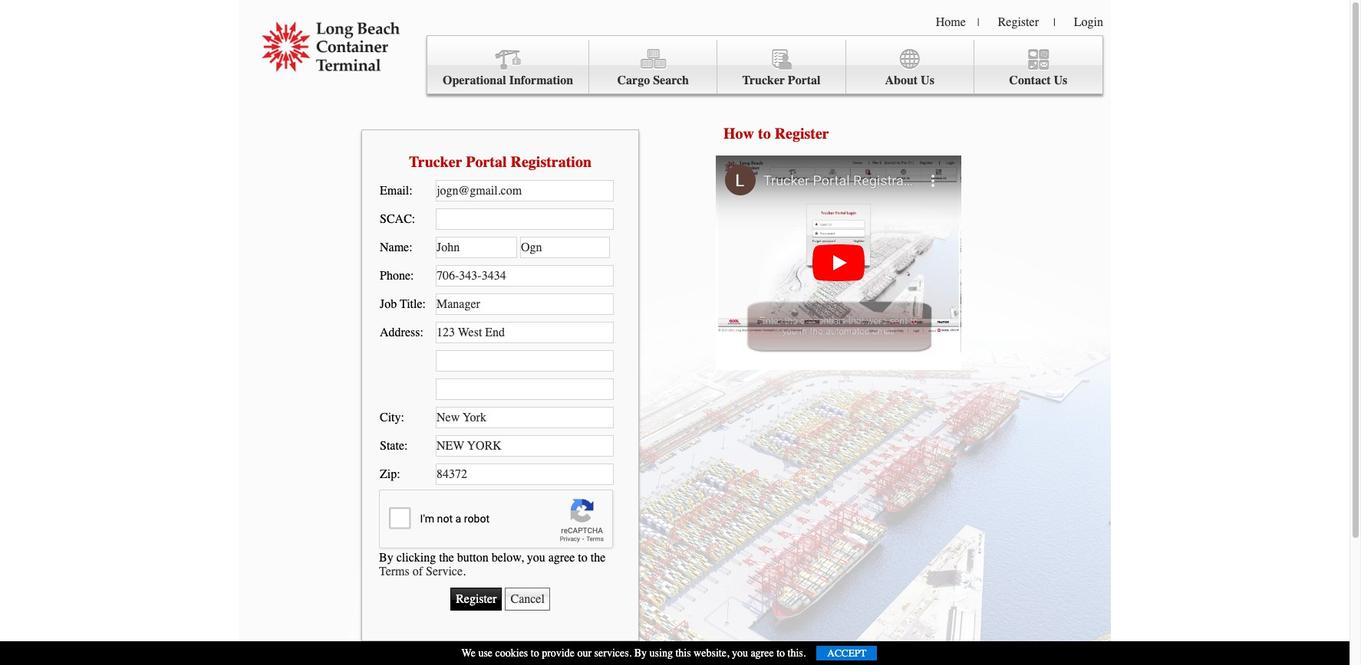 Task type: vqa. For each thing, say whether or not it's contained in the screenshot.
CONTAINER link
no



Task type: describe. For each thing, give the bounding box(es) containing it.
agree inside by clicking the button below, you agree to the terms of service .
[[548, 551, 575, 565]]

trucker for trucker portal registration
[[409, 153, 462, 171]]

trucker portal
[[742, 74, 821, 87]]

phone
[[380, 269, 410, 283]]

about
[[885, 74, 918, 87]]

: for name :
[[409, 241, 412, 255]]

email :
[[380, 184, 413, 198]]

name
[[380, 241, 409, 255]]

trucker portal registration
[[409, 153, 592, 171]]

1 | from the left
[[977, 16, 979, 29]]

1 horizontal spatial you
[[732, 648, 748, 661]]

: for phone :
[[410, 269, 414, 283]]

Last Name text field
[[520, 237, 610, 259]]

terms of service link
[[379, 565, 463, 579]]

to right the how
[[758, 125, 771, 143]]

0 vertical spatial register
[[998, 15, 1039, 29]]

Address text field
[[436, 322, 614, 344]]

Zip text field
[[436, 464, 614, 486]]

menu bar containing operational information
[[427, 35, 1103, 94]]

zip :
[[380, 468, 400, 482]]

contact
[[1009, 74, 1051, 87]]

cancel button
[[505, 588, 550, 611]]

: for address :
[[420, 326, 423, 340]]

us for about us
[[921, 74, 934, 87]]

login link
[[1074, 15, 1103, 29]]

State text field
[[436, 436, 614, 457]]

contact us link
[[974, 40, 1102, 94]]

us for contact us
[[1054, 74, 1067, 87]]

below,
[[492, 551, 524, 565]]

1 horizontal spatial by
[[634, 648, 647, 661]]

state :
[[380, 440, 408, 453]]

about us link
[[846, 40, 974, 94]]

contact us
[[1009, 74, 1067, 87]]

Phone text field
[[436, 265, 614, 287]]

how
[[723, 125, 754, 143]]

SCAC text field
[[436, 209, 614, 230]]

portal for trucker portal registration
[[466, 153, 507, 171]]

this.
[[788, 648, 806, 661]]

: for zip :
[[397, 468, 400, 482]]

we
[[462, 648, 476, 661]]

about us
[[885, 74, 934, 87]]

: right job
[[422, 298, 426, 311]]

job
[[380, 298, 397, 311]]

home
[[936, 15, 966, 29]]

by inside by clicking the button below, you agree to the terms of service .
[[379, 551, 393, 565]]

website,
[[694, 648, 729, 661]]

cargo
[[617, 74, 650, 87]]

accept
[[827, 648, 867, 660]]

use
[[478, 648, 493, 661]]

Job Title text field
[[436, 294, 614, 315]]

.
[[463, 565, 466, 579]]



Task type: locate. For each thing, give the bounding box(es) containing it.
2 us from the left
[[1054, 74, 1067, 87]]

1 the from the left
[[439, 551, 454, 565]]

registration
[[511, 153, 592, 171]]

title
[[400, 298, 422, 311]]

: for city :
[[401, 411, 404, 425]]

: down email :
[[412, 213, 415, 226]]

0 horizontal spatial the
[[439, 551, 454, 565]]

you inside by clicking the button below, you agree to the terms of service .
[[527, 551, 545, 565]]

agree
[[548, 551, 575, 565], [751, 648, 774, 661]]

by left clicking
[[379, 551, 393, 565]]

home link
[[936, 15, 966, 29]]

login
[[1074, 15, 1103, 29]]

portal
[[788, 74, 821, 87], [466, 153, 507, 171]]

terms
[[379, 565, 410, 579]]

operational
[[443, 74, 506, 87]]

trucker up email :
[[409, 153, 462, 171]]

by clicking the button below, you agree to the terms of service .
[[379, 551, 606, 579]]

2 | from the left
[[1053, 16, 1056, 29]]

cargo search
[[617, 74, 689, 87]]

1 horizontal spatial trucker
[[742, 74, 785, 87]]

City text field
[[436, 407, 614, 429]]

button
[[457, 551, 488, 565]]

we use cookies to provide our services. by using this website, you agree to this.
[[462, 648, 806, 661]]

you right below,
[[527, 551, 545, 565]]

city :
[[380, 411, 404, 425]]

trucker up how to register on the top right of the page
[[742, 74, 785, 87]]

: down state :
[[397, 468, 400, 482]]

operational information link
[[427, 40, 589, 94]]

register up contact us link at the top right of the page
[[998, 15, 1039, 29]]

of
[[413, 565, 423, 579]]

clicking
[[396, 551, 436, 565]]

you right website,
[[732, 648, 748, 661]]

trucker inside trucker portal link
[[742, 74, 785, 87]]

to left the provide at the bottom
[[531, 648, 539, 661]]

trucker for trucker portal
[[742, 74, 785, 87]]

cancel
[[511, 593, 545, 606]]

trucker portal link
[[718, 40, 846, 94]]

1 horizontal spatial us
[[1054, 74, 1067, 87]]

1 horizontal spatial agree
[[751, 648, 774, 661]]

| left login link
[[1053, 16, 1056, 29]]

provide
[[542, 648, 575, 661]]

using
[[649, 648, 673, 661]]

: down city :
[[404, 440, 408, 453]]

agree left this.
[[751, 648, 774, 661]]

us
[[921, 74, 934, 87], [1054, 74, 1067, 87]]

us inside about us 'link'
[[921, 74, 934, 87]]

scac :
[[380, 213, 415, 226]]

Name text field
[[436, 237, 517, 259]]

portal up how to register on the top right of the page
[[788, 74, 821, 87]]

cargo search link
[[589, 40, 718, 94]]

address :
[[380, 326, 423, 340]]

0 vertical spatial by
[[379, 551, 393, 565]]

you
[[527, 551, 545, 565], [732, 648, 748, 661]]

zip
[[380, 468, 397, 482]]

1 vertical spatial portal
[[466, 153, 507, 171]]

by
[[379, 551, 393, 565], [634, 648, 647, 661]]

0 horizontal spatial us
[[921, 74, 934, 87]]

name :
[[380, 241, 412, 255]]

this
[[675, 648, 691, 661]]

1 vertical spatial you
[[732, 648, 748, 661]]

0 horizontal spatial register
[[775, 125, 829, 143]]

0 vertical spatial agree
[[548, 551, 575, 565]]

city
[[380, 411, 401, 425]]

0 horizontal spatial by
[[379, 551, 393, 565]]

| right home link on the top
[[977, 16, 979, 29]]

us right contact
[[1054, 74, 1067, 87]]

0 vertical spatial trucker
[[742, 74, 785, 87]]

|
[[977, 16, 979, 29], [1053, 16, 1056, 29]]

scac
[[380, 213, 412, 226]]

menu bar
[[427, 35, 1103, 94]]

None submit
[[450, 588, 502, 611]]

1 vertical spatial register
[[775, 125, 829, 143]]

state
[[380, 440, 404, 453]]

1 horizontal spatial register
[[998, 15, 1039, 29]]

1 horizontal spatial the
[[591, 551, 606, 565]]

trucker
[[742, 74, 785, 87], [409, 153, 462, 171]]

0 horizontal spatial |
[[977, 16, 979, 29]]

1 horizontal spatial |
[[1053, 16, 1056, 29]]

: down the title on the top of the page
[[420, 326, 423, 340]]

1 us from the left
[[921, 74, 934, 87]]

cookies
[[495, 648, 528, 661]]

: down the scac :
[[409, 241, 412, 255]]

us inside contact us link
[[1054, 74, 1067, 87]]

services.
[[594, 648, 632, 661]]

portal up email text box
[[466, 153, 507, 171]]

2 the from the left
[[591, 551, 606, 565]]

0 vertical spatial you
[[527, 551, 545, 565]]

:
[[409, 184, 413, 198], [412, 213, 415, 226], [409, 241, 412, 255], [410, 269, 414, 283], [422, 298, 426, 311], [420, 326, 423, 340], [401, 411, 404, 425], [404, 440, 408, 453], [397, 468, 400, 482]]

: up state :
[[401, 411, 404, 425]]

1 vertical spatial by
[[634, 648, 647, 661]]

email
[[380, 184, 409, 198]]

to right below,
[[578, 551, 588, 565]]

register
[[998, 15, 1039, 29], [775, 125, 829, 143]]

1 horizontal spatial portal
[[788, 74, 821, 87]]

operational information
[[443, 74, 573, 87]]

our
[[577, 648, 592, 661]]

us right the about
[[921, 74, 934, 87]]

: for email :
[[409, 184, 413, 198]]

to
[[758, 125, 771, 143], [578, 551, 588, 565], [531, 648, 539, 661], [777, 648, 785, 661]]

Email text field
[[436, 180, 614, 202]]

information
[[509, 74, 573, 87]]

0 horizontal spatial you
[[527, 551, 545, 565]]

how to register
[[723, 125, 829, 143]]

: for state :
[[404, 440, 408, 453]]

: for scac :
[[412, 213, 415, 226]]

register link
[[998, 15, 1039, 29]]

0 vertical spatial portal
[[788, 74, 821, 87]]

0 horizontal spatial portal
[[466, 153, 507, 171]]

portal for trucker portal
[[788, 74, 821, 87]]

the
[[439, 551, 454, 565], [591, 551, 606, 565]]

1 vertical spatial trucker
[[409, 153, 462, 171]]

None text field
[[436, 351, 614, 372], [436, 379, 614, 400], [436, 351, 614, 372], [436, 379, 614, 400]]

register down trucker portal
[[775, 125, 829, 143]]

to inside by clicking the button below, you agree to the terms of service .
[[578, 551, 588, 565]]

service
[[426, 565, 463, 579]]

: up the title on the top of the page
[[410, 269, 414, 283]]

0 horizontal spatial agree
[[548, 551, 575, 565]]

: up the scac :
[[409, 184, 413, 198]]

1 vertical spatial agree
[[751, 648, 774, 661]]

phone :
[[380, 269, 414, 283]]

job title :
[[380, 298, 426, 311]]

agree up cancel button
[[548, 551, 575, 565]]

to left this.
[[777, 648, 785, 661]]

by left the using
[[634, 648, 647, 661]]

search
[[653, 74, 689, 87]]

0 horizontal spatial trucker
[[409, 153, 462, 171]]

address
[[380, 326, 420, 340]]

accept button
[[817, 647, 877, 661]]



